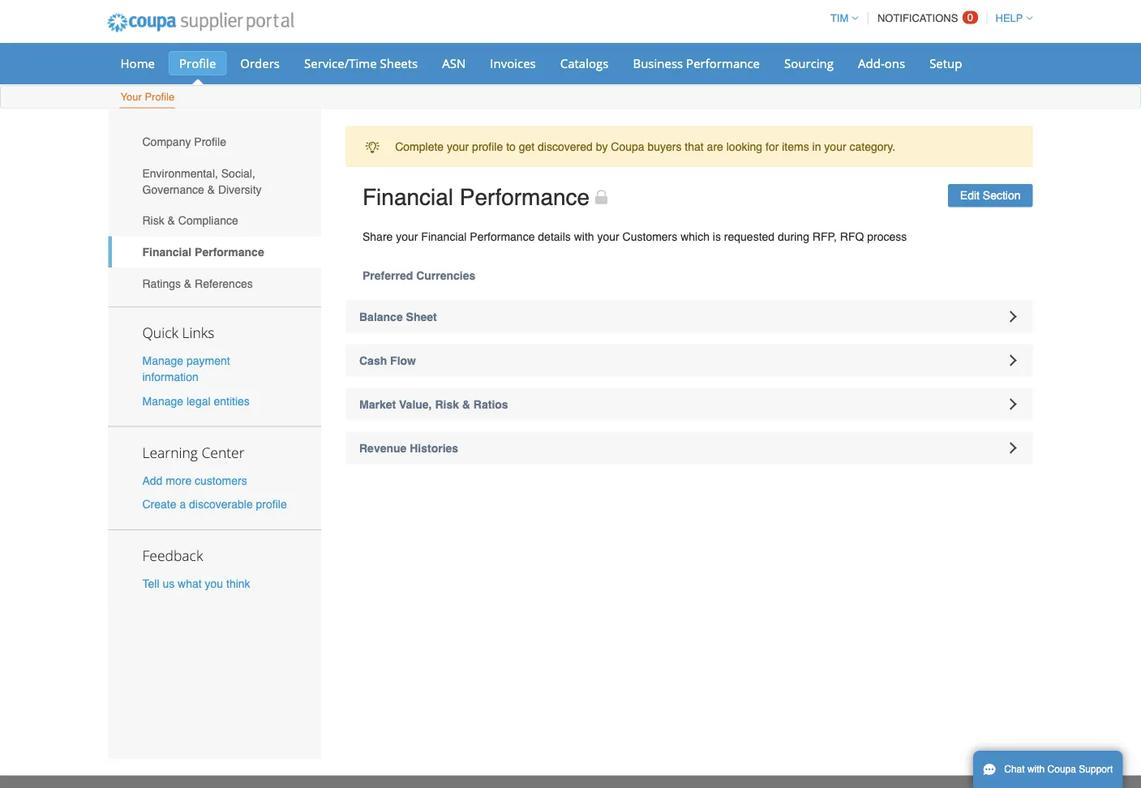 Task type: vqa. For each thing, say whether or not it's contained in the screenshot.
Merge Suggestions
no



Task type: locate. For each thing, give the bounding box(es) containing it.
& inside dropdown button
[[462, 398, 471, 411]]

1 vertical spatial coupa
[[1048, 765, 1077, 776]]

financial up share
[[363, 185, 454, 211]]

business performance
[[633, 55, 760, 71]]

tell us what you think button
[[142, 576, 250, 592]]

invoices link
[[480, 51, 547, 75]]

compliance
[[178, 214, 238, 227]]

1 vertical spatial profile
[[256, 498, 287, 511]]

that
[[685, 140, 704, 153]]

manage inside the manage payment information
[[142, 355, 184, 368]]

risk & compliance
[[142, 214, 238, 227]]

legal
[[187, 395, 211, 408]]

financial up "currencies"
[[422, 230, 467, 243]]

home
[[121, 55, 155, 71]]

& left diversity
[[207, 183, 215, 196]]

orders link
[[230, 51, 291, 75]]

sheets
[[380, 55, 418, 71]]

financial performance down to
[[363, 185, 590, 211]]

financial
[[363, 185, 454, 211], [422, 230, 467, 243], [142, 246, 192, 259]]

add-ons link
[[848, 51, 916, 75]]

chat with coupa support
[[1005, 765, 1114, 776]]

risk down governance at the top
[[142, 214, 165, 227]]

ratings & references
[[142, 277, 253, 290]]

& left ratios
[[462, 398, 471, 411]]

1 vertical spatial with
[[1028, 765, 1046, 776]]

governance
[[142, 183, 204, 196]]

add more customers link
[[142, 474, 247, 487]]

with right chat
[[1028, 765, 1046, 776]]

profile down the 'coupa supplier portal' image
[[179, 55, 216, 71]]

1 horizontal spatial risk
[[435, 398, 459, 411]]

references
[[195, 277, 253, 290]]

revenue histories heading
[[346, 432, 1034, 465]]

rfp,
[[813, 230, 838, 243]]

manage down information
[[142, 395, 184, 408]]

you
[[205, 578, 223, 591]]

navigation
[[824, 2, 1034, 34]]

environmental, social, governance & diversity
[[142, 167, 262, 196]]

flow
[[390, 354, 416, 367]]

create a discoverable profile link
[[142, 498, 287, 511]]

0 vertical spatial manage
[[142, 355, 184, 368]]

add
[[142, 474, 163, 487]]

1 horizontal spatial with
[[1028, 765, 1046, 776]]

catalogs link
[[550, 51, 620, 75]]

1 horizontal spatial financial performance
[[363, 185, 590, 211]]

currencies
[[416, 269, 476, 282]]

coupa inside complete your profile to get discovered by coupa buyers that are looking for items in your category. "alert"
[[611, 140, 645, 153]]

profile for company profile
[[194, 135, 226, 148]]

profile
[[472, 140, 503, 153], [256, 498, 287, 511]]

notifications
[[878, 12, 959, 24]]

environmental,
[[142, 167, 218, 180]]

0 vertical spatial profile
[[179, 55, 216, 71]]

risk & compliance link
[[108, 205, 321, 237]]

2 vertical spatial profile
[[194, 135, 226, 148]]

0
[[968, 11, 974, 24]]

category.
[[850, 140, 896, 153]]

your
[[121, 91, 142, 103]]

0 horizontal spatial with
[[574, 230, 595, 243]]

home link
[[110, 51, 166, 75]]

manage up information
[[142, 355, 184, 368]]

manage legal entities
[[142, 395, 250, 408]]

during
[[778, 230, 810, 243]]

which
[[681, 230, 710, 243]]

discoverable
[[189, 498, 253, 511]]

1 vertical spatial risk
[[435, 398, 459, 411]]

sourcing link
[[774, 51, 845, 75]]

2 manage from the top
[[142, 395, 184, 408]]

orders
[[240, 55, 280, 71]]

performance
[[687, 55, 760, 71], [460, 185, 590, 211], [470, 230, 535, 243], [195, 246, 264, 259]]

0 vertical spatial risk
[[142, 214, 165, 227]]

profile left to
[[472, 140, 503, 153]]

coupa
[[611, 140, 645, 153], [1048, 765, 1077, 776]]

us
[[163, 578, 175, 591]]

for
[[766, 140, 779, 153]]

1 manage from the top
[[142, 355, 184, 368]]

0 horizontal spatial risk
[[142, 214, 165, 227]]

preferred currencies
[[363, 269, 476, 282]]

financial up ratings
[[142, 246, 192, 259]]

& inside environmental, social, governance & diversity
[[207, 183, 215, 196]]

with inside button
[[1028, 765, 1046, 776]]

notifications 0
[[878, 11, 974, 24]]

coupa right by
[[611, 140, 645, 153]]

profile right your
[[145, 91, 175, 103]]

0 horizontal spatial financial performance
[[142, 246, 264, 259]]

0 vertical spatial coupa
[[611, 140, 645, 153]]

0 vertical spatial with
[[574, 230, 595, 243]]

balance sheet
[[360, 310, 437, 323]]

0 horizontal spatial profile
[[256, 498, 287, 511]]

1 vertical spatial manage
[[142, 395, 184, 408]]

learning
[[142, 443, 198, 462]]

1 vertical spatial profile
[[145, 91, 175, 103]]

&
[[207, 183, 215, 196], [168, 214, 175, 227], [184, 277, 192, 290], [462, 398, 471, 411]]

ons
[[885, 55, 906, 71]]

balance sheet button
[[346, 301, 1034, 333]]

0 horizontal spatial coupa
[[611, 140, 645, 153]]

your right share
[[396, 230, 418, 243]]

1 vertical spatial financial performance
[[142, 246, 264, 259]]

performance left details
[[470, 230, 535, 243]]

& down governance at the top
[[168, 214, 175, 227]]

cash flow heading
[[346, 345, 1034, 377]]

discovered
[[538, 140, 593, 153]]

quick
[[142, 324, 179, 343]]

manage for manage legal entities
[[142, 395, 184, 408]]

profile right discoverable
[[256, 498, 287, 511]]

looking
[[727, 140, 763, 153]]

1 horizontal spatial coupa
[[1048, 765, 1077, 776]]

service/time sheets
[[304, 55, 418, 71]]

0 vertical spatial profile
[[472, 140, 503, 153]]

service/time sheets link
[[294, 51, 429, 75]]

coupa left support
[[1048, 765, 1077, 776]]

navigation containing notifications 0
[[824, 2, 1034, 34]]

financial performance down compliance at the top
[[142, 246, 264, 259]]

with right details
[[574, 230, 595, 243]]

0 vertical spatial financial performance
[[363, 185, 590, 211]]

& right ratings
[[184, 277, 192, 290]]

cash flow button
[[346, 345, 1034, 377]]

profile up environmental, social, governance & diversity link
[[194, 135, 226, 148]]

share
[[363, 230, 393, 243]]

balance sheet heading
[[346, 301, 1034, 333]]

edit
[[961, 189, 980, 202]]

risk right "value,"
[[435, 398, 459, 411]]

service/time
[[304, 55, 377, 71]]

ratings & references link
[[108, 268, 321, 299]]

environmental, social, governance & diversity link
[[108, 158, 321, 205]]

get
[[519, 140, 535, 153]]

1 horizontal spatial profile
[[472, 140, 503, 153]]

create a discoverable profile
[[142, 498, 287, 511]]

cash flow
[[360, 354, 416, 367]]

manage
[[142, 355, 184, 368], [142, 395, 184, 408]]



Task type: describe. For each thing, give the bounding box(es) containing it.
financial performance link
[[108, 237, 321, 268]]

chat
[[1005, 765, 1026, 776]]

company
[[142, 135, 191, 148]]

tell
[[142, 578, 159, 591]]

your profile
[[121, 91, 175, 103]]

your right complete
[[447, 140, 469, 153]]

help link
[[989, 12, 1034, 24]]

market
[[360, 398, 396, 411]]

payment
[[187, 355, 230, 368]]

learning center
[[142, 443, 245, 462]]

risk inside dropdown button
[[435, 398, 459, 411]]

revenue
[[360, 442, 407, 455]]

your left customers at the top
[[598, 230, 620, 243]]

profile link
[[169, 51, 227, 75]]

help
[[996, 12, 1024, 24]]

1 vertical spatial financial
[[422, 230, 467, 243]]

customers
[[195, 474, 247, 487]]

think
[[226, 578, 250, 591]]

edit section link
[[949, 184, 1034, 207]]

manage legal entities link
[[142, 395, 250, 408]]

quick links
[[142, 324, 215, 343]]

2 vertical spatial financial
[[142, 246, 192, 259]]

business
[[633, 55, 684, 71]]

tim link
[[824, 12, 859, 24]]

rfq
[[841, 230, 865, 243]]

feedback
[[142, 546, 203, 566]]

by
[[596, 140, 608, 153]]

balance
[[360, 310, 403, 323]]

sourcing
[[785, 55, 834, 71]]

histories
[[410, 442, 459, 455]]

ratios
[[474, 398, 509, 411]]

profile for your profile
[[145, 91, 175, 103]]

manage payment information link
[[142, 355, 230, 384]]

asn link
[[432, 51, 477, 75]]

customers
[[623, 230, 678, 243]]

coupa supplier portal image
[[96, 2, 305, 43]]

performance up references
[[195, 246, 264, 259]]

manage for manage payment information
[[142, 355, 184, 368]]

entities
[[214, 395, 250, 408]]

0 vertical spatial financial
[[363, 185, 454, 211]]

market value, risk & ratios
[[360, 398, 509, 411]]

ratings
[[142, 277, 181, 290]]

tim
[[831, 12, 849, 24]]

edit section
[[961, 189, 1021, 202]]

requested
[[725, 230, 775, 243]]

chat with coupa support button
[[974, 752, 1124, 789]]

support
[[1080, 765, 1114, 776]]

complete your profile to get discovered by coupa buyers that are looking for items in your category. alert
[[346, 126, 1034, 167]]

diversity
[[218, 183, 262, 196]]

information
[[142, 371, 199, 384]]

revenue histories button
[[346, 432, 1034, 465]]

to
[[507, 140, 516, 153]]

section
[[984, 189, 1021, 202]]

your right the "in" in the right top of the page
[[825, 140, 847, 153]]

what
[[178, 578, 202, 591]]

market value, risk & ratios button
[[346, 388, 1034, 421]]

value,
[[399, 398, 432, 411]]

share your financial performance details with your customers which is requested during rfp, rfq process
[[363, 230, 908, 243]]

more
[[166, 474, 192, 487]]

market value, risk & ratios heading
[[346, 388, 1034, 421]]

coupa inside chat with coupa support button
[[1048, 765, 1077, 776]]

performance right "business" at the right top
[[687, 55, 760, 71]]

add more customers
[[142, 474, 247, 487]]

revenue histories
[[360, 442, 459, 455]]

are
[[707, 140, 724, 153]]

profile inside "alert"
[[472, 140, 503, 153]]

social,
[[221, 167, 255, 180]]

company profile
[[142, 135, 226, 148]]

a
[[180, 498, 186, 511]]

center
[[202, 443, 245, 462]]

sheet
[[406, 310, 437, 323]]

in
[[813, 140, 822, 153]]

performance up details
[[460, 185, 590, 211]]

buyers
[[648, 140, 682, 153]]

items
[[783, 140, 810, 153]]

add-
[[859, 55, 885, 71]]

setup
[[930, 55, 963, 71]]

asn
[[443, 55, 466, 71]]



